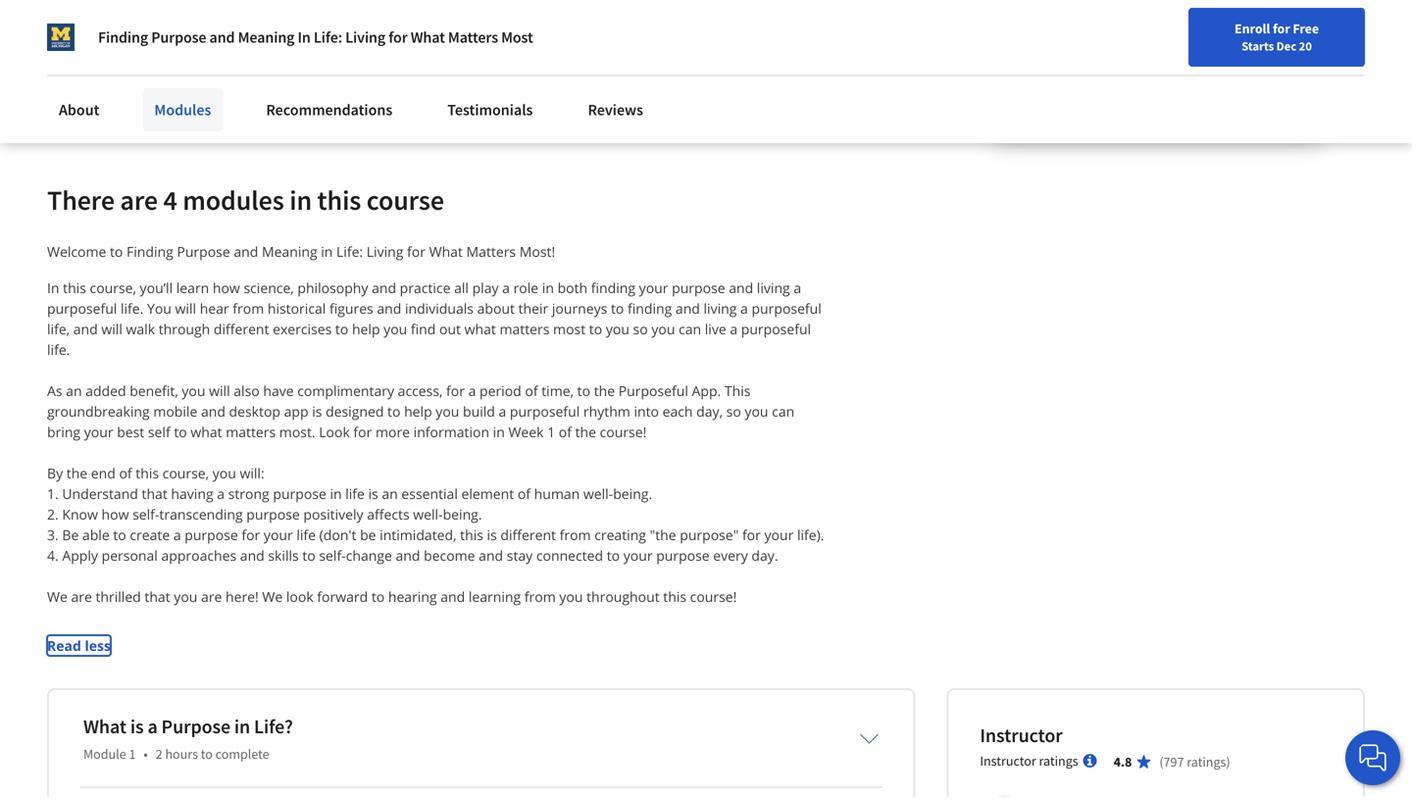 Task type: describe. For each thing, give the bounding box(es) containing it.
2 horizontal spatial are
[[201, 588, 222, 606]]

dec
[[1277, 38, 1297, 54]]

1 vertical spatial living
[[367, 242, 403, 261]]

also
[[234, 382, 260, 400]]

0 vertical spatial can
[[679, 320, 701, 339]]

1 vertical spatial life
[[297, 526, 316, 545]]

1 inside in this course, you'll learn how science, philosophy and practice all play a role in both finding your purpose and living a purposeful life. you will hear from historical figures and individuals about their journeys to finding and living a purposeful life, and will walk through different exercises to help you find out what matters most to you so you can live a purposeful life. as an added benefit, you will also have complimentary access, for a period of time, to the purposeful app. this groundbreaking mobile and desktop app is designed to help you build a purposeful rhythm into each day, so you can bring your best self to what matters most. look for more information in week 1 of the course! by the end of this course, you will: 1. understand that having a strong purpose in life is an essential element of human well-being. 2. know how self-transcending purpose positively affects well-being. 3. be able to create a purpose for your life (don't be intimidated, this is different from creating "the purpose" for your life). 4. apply personal approaches and skills to self-change and become and stay connected to your purpose every day. we are thrilled that you are here! we look forward to hearing and learning from you throughout this course!
[[547, 423, 555, 442]]

purpose down transcending
[[185, 526, 238, 545]]

in up positively on the bottom left
[[330, 485, 342, 503]]

for up day.
[[742, 526, 761, 545]]

reviews link
[[576, 88, 655, 131]]

to inside the what is a purpose in life? module 1 • 2 hours to complete
[[201, 746, 213, 763]]

0 vertical spatial that
[[142, 485, 167, 503]]

0 horizontal spatial are
[[71, 588, 92, 606]]

0 vertical spatial matters
[[500, 320, 550, 339]]

this up welcome to finding purpose and meaning in life: living for what matters most!
[[317, 183, 361, 217]]

strong
[[228, 485, 269, 503]]

affects
[[367, 505, 410, 524]]

0 vertical spatial life
[[345, 485, 365, 503]]

finding purpose and meaning in life: living for what matters most
[[98, 27, 533, 47]]

self
[[148, 423, 170, 442]]

personal
[[102, 546, 158, 565]]

you down connected
[[559, 588, 583, 606]]

live
[[705, 320, 726, 339]]

0 vertical spatial course!
[[600, 423, 647, 442]]

of left time,
[[525, 382, 538, 400]]

0 vertical spatial matters
[[448, 27, 498, 47]]

create
[[130, 526, 170, 545]]

course
[[367, 183, 444, 217]]

1 vertical spatial self-
[[319, 546, 346, 565]]

less
[[85, 637, 111, 655]]

review
[[404, 61, 447, 81]]

1 vertical spatial different
[[501, 526, 556, 545]]

your down creating
[[623, 546, 653, 565]]

throughout
[[587, 588, 660, 606]]

2.
[[47, 505, 59, 524]]

0 vertical spatial living
[[345, 27, 386, 47]]

purposeful
[[619, 382, 688, 400]]

build
[[463, 402, 495, 421]]

2 we from the left
[[262, 588, 283, 606]]

week
[[508, 423, 544, 442]]

"the
[[650, 526, 676, 545]]

to down mobile
[[174, 423, 187, 442]]

day.
[[752, 546, 778, 565]]

0 horizontal spatial how
[[102, 505, 129, 524]]

benefit,
[[130, 382, 178, 400]]

human
[[534, 485, 580, 503]]

purpose down strong
[[246, 505, 300, 524]]

university of michigan image
[[47, 24, 75, 51]]

individuals
[[405, 299, 474, 318]]

in up welcome to finding purpose and meaning in life: living for what matters most!
[[290, 183, 312, 217]]

understand
[[62, 485, 138, 503]]

bring
[[47, 423, 81, 442]]

this right throughout
[[663, 588, 687, 606]]

media
[[195, 61, 236, 81]]

1 vertical spatial matters
[[226, 423, 276, 442]]

read
[[47, 637, 81, 655]]

intimidated,
[[380, 526, 457, 545]]

all
[[454, 279, 469, 297]]

this
[[725, 382, 751, 400]]

for inside enroll for free starts dec 20
[[1273, 20, 1290, 37]]

module
[[83, 746, 126, 763]]

is inside the what is a purpose in life? module 1 • 2 hours to complete
[[130, 715, 144, 739]]

for up build
[[446, 382, 465, 400]]

0 horizontal spatial help
[[352, 320, 380, 339]]

your up media
[[223, 37, 253, 57]]

designed
[[326, 402, 384, 421]]

1 we from the left
[[47, 588, 67, 606]]

to up more at bottom left
[[387, 402, 401, 421]]

most.
[[279, 423, 315, 442]]

you up mobile
[[182, 382, 205, 400]]

practice
[[400, 279, 451, 297]]

reviews
[[588, 100, 643, 120]]

1 vertical spatial that
[[145, 588, 170, 606]]

science,
[[244, 279, 294, 297]]

1 vertical spatial finding
[[628, 299, 672, 318]]

hours
[[165, 746, 198, 763]]

to up the personal
[[113, 526, 126, 545]]

is up the affects
[[368, 485, 378, 503]]

read less button
[[47, 636, 111, 656]]

0 vertical spatial purpose
[[151, 27, 206, 47]]

creating
[[594, 526, 646, 545]]

find
[[411, 320, 436, 339]]

change
[[346, 546, 392, 565]]

0 vertical spatial what
[[464, 320, 496, 339]]

every
[[713, 546, 748, 565]]

free
[[1293, 20, 1319, 37]]

by
[[47, 464, 63, 483]]

element
[[461, 485, 514, 503]]

add
[[80, 37, 106, 57]]

1 horizontal spatial ratings
[[1187, 753, 1226, 771]]

your up the skills
[[264, 526, 293, 545]]

1 vertical spatial so
[[726, 402, 741, 421]]

exercises
[[273, 320, 332, 339]]

rhythm
[[583, 402, 630, 421]]

is down element
[[487, 526, 497, 545]]

to right journeys
[[611, 299, 624, 318]]

you down approaches
[[174, 588, 198, 606]]

performance
[[316, 61, 401, 81]]

1 horizontal spatial how
[[213, 279, 240, 297]]

a inside the what is a purpose in life? module 1 • 2 hours to complete
[[148, 715, 158, 739]]

coursera career certificate image
[[994, 0, 1321, 140]]

purpose up positively on the bottom left
[[273, 485, 326, 503]]

in right 'role'
[[542, 279, 554, 297]]

linkedin
[[256, 37, 313, 57]]

in inside in this course, you'll learn how science, philosophy and practice all play a role in both finding your purpose and living a purposeful life. you will hear from historical figures and individuals about their journeys to finding and living a purposeful life, and will walk through different exercises to help you find out what matters most to you so you can live a purposeful life. as an added benefit, you will also have complimentary access, for a period of time, to the purposeful app. this groundbreaking mobile and desktop app is designed to help you build a purposeful rhythm into each day, so you can bring your best self to what matters most. look for more information in week 1 of the course! by the end of this course, you will: 1. understand that having a strong purpose in life is an essential element of human well-being. 2. know how self-transcending purpose positively affects well-being. 3. be able to create a purpose for your life (don't be intimidated, this is different from creating "the purpose" for your life). 4. apply personal approaches and skills to self-change and become and stay connected to your purpose every day. we are thrilled that you are here! we look forward to hearing and learning from you throughout this course!
[[47, 279, 59, 297]]

positively
[[303, 505, 363, 524]]

your down linkedin
[[283, 61, 313, 81]]

3.
[[47, 526, 59, 545]]

most
[[501, 27, 533, 47]]

2 horizontal spatial will
[[209, 382, 230, 400]]

forward
[[317, 588, 368, 606]]

most
[[553, 320, 586, 339]]

your right both
[[639, 279, 668, 297]]

welcome
[[47, 242, 106, 261]]

0 vertical spatial an
[[66, 382, 82, 400]]

add this credential to your linkedin profile, resume, or cv share it on social media and in your performance review
[[80, 37, 456, 81]]

0 horizontal spatial ratings
[[1039, 752, 1078, 770]]

0 vertical spatial what
[[411, 27, 445, 47]]

hear
[[200, 299, 229, 318]]

what inside the what is a purpose in life? module 1 • 2 hours to complete
[[83, 715, 126, 739]]

0 horizontal spatial will
[[101, 320, 122, 339]]

4.8
[[1114, 753, 1132, 771]]

of left human
[[518, 485, 531, 503]]

purpose"
[[680, 526, 739, 545]]

2 vertical spatial from
[[524, 588, 556, 606]]

life).
[[797, 526, 824, 545]]

most!
[[519, 242, 555, 261]]

for left the or
[[389, 27, 408, 47]]

0 horizontal spatial living
[[704, 299, 737, 318]]

(don't
[[319, 526, 356, 545]]

2 horizontal spatial from
[[560, 526, 591, 545]]

in inside 'add this credential to your linkedin profile, resume, or cv share it on social media and in your performance review'
[[268, 61, 280, 81]]

day,
[[696, 402, 723, 421]]

1 inside the what is a purpose in life? module 1 • 2 hours to complete
[[129, 746, 136, 763]]

philosophy
[[298, 279, 368, 297]]

0 horizontal spatial what
[[191, 423, 222, 442]]

enroll
[[1235, 20, 1270, 37]]

1 horizontal spatial course!
[[690, 588, 737, 606]]

social
[[154, 61, 192, 81]]

learn
[[176, 279, 209, 297]]

0 horizontal spatial different
[[214, 320, 269, 339]]

this inside 'add this credential to your linkedin profile, resume, or cv share it on social media and in your performance review'
[[110, 37, 134, 57]]

credential
[[137, 37, 203, 57]]

starts
[[1242, 38, 1274, 54]]

historical
[[268, 299, 326, 318]]

in inside the what is a purpose in life? module 1 • 2 hours to complete
[[234, 715, 250, 739]]

here!
[[226, 588, 259, 606]]

0 horizontal spatial well-
[[413, 505, 443, 524]]

welcome to finding purpose and meaning in life: living for what matters most!
[[47, 242, 559, 261]]

you left live
[[652, 320, 675, 339]]

0 horizontal spatial life.
[[47, 341, 70, 359]]

essential
[[402, 485, 458, 503]]

instructor for instructor
[[980, 723, 1063, 748]]

you up information
[[436, 402, 459, 421]]

2
[[156, 746, 162, 763]]

0 vertical spatial so
[[633, 320, 648, 339]]

to right the skills
[[302, 546, 316, 565]]

best
[[117, 423, 144, 442]]

1 vertical spatial matters
[[466, 242, 516, 261]]

into
[[634, 402, 659, 421]]

each
[[663, 402, 693, 421]]

purpose for a
[[161, 715, 230, 739]]



Task type: locate. For each thing, give the bounding box(es) containing it.
enroll for free starts dec 20
[[1235, 20, 1319, 54]]

what up module
[[83, 715, 126, 739]]

living
[[757, 279, 790, 297], [704, 299, 737, 318]]

1 horizontal spatial living
[[757, 279, 790, 297]]

meaning up science, in the left of the page
[[262, 242, 317, 261]]

this down welcome
[[63, 279, 86, 297]]

in up philosophy
[[321, 242, 333, 261]]

0 vertical spatial instructor
[[980, 723, 1063, 748]]

None search field
[[280, 12, 603, 51]]

being. up creating
[[613, 485, 652, 503]]

of right end
[[119, 464, 132, 483]]

purpose for finding
[[177, 242, 230, 261]]

are
[[120, 183, 158, 217], [71, 588, 92, 606], [201, 588, 222, 606]]

1 horizontal spatial we
[[262, 588, 283, 606]]

0 vertical spatial finding
[[98, 27, 148, 47]]

help
[[352, 320, 380, 339], [404, 402, 432, 421]]

0 horizontal spatial so
[[633, 320, 648, 339]]

well- down essential
[[413, 505, 443, 524]]

0 horizontal spatial matters
[[226, 423, 276, 442]]

about
[[477, 299, 515, 318]]

0 vertical spatial help
[[352, 320, 380, 339]]

an right as
[[66, 382, 82, 400]]

finding up you'll
[[127, 242, 173, 261]]

your down groundbreaking
[[84, 423, 113, 442]]

so up purposeful
[[633, 320, 648, 339]]

in up life,
[[47, 279, 59, 297]]

being. down element
[[443, 505, 482, 524]]

the right by
[[66, 464, 87, 483]]

1 vertical spatial an
[[382, 485, 398, 503]]

0 vertical spatial finding
[[591, 279, 636, 297]]

finding right journeys
[[628, 299, 672, 318]]

•
[[144, 746, 148, 763]]

can right day,
[[772, 402, 795, 421]]

0 vertical spatial being.
[[613, 485, 652, 503]]

what
[[411, 27, 445, 47], [429, 242, 463, 261], [83, 715, 126, 739]]

0 vertical spatial from
[[233, 299, 264, 318]]

purpose up "hours"
[[161, 715, 230, 739]]

1 horizontal spatial life
[[345, 485, 365, 503]]

a
[[502, 279, 510, 297], [794, 279, 801, 297], [740, 299, 748, 318], [730, 320, 738, 339], [468, 382, 476, 400], [499, 402, 506, 421], [217, 485, 225, 503], [173, 526, 181, 545], [148, 715, 158, 739]]

mobile
[[153, 402, 197, 421]]

skills
[[268, 546, 299, 565]]

are left thrilled
[[71, 588, 92, 606]]

0 horizontal spatial self-
[[133, 505, 159, 524]]

in up complete
[[234, 715, 250, 739]]

their
[[518, 299, 548, 318]]

living up performance
[[345, 27, 386, 47]]

life: up philosophy
[[336, 242, 363, 261]]

approaches
[[161, 546, 237, 565]]

can left live
[[679, 320, 701, 339]]

from up connected
[[560, 526, 591, 545]]

journeys
[[552, 299, 607, 318]]

purpose up live
[[672, 279, 725, 297]]

to left hearing
[[372, 588, 385, 606]]

0 vertical spatial well-
[[583, 485, 613, 503]]

from right "learning"
[[524, 588, 556, 606]]

of right week
[[559, 423, 572, 442]]

matters
[[500, 320, 550, 339], [226, 423, 276, 442]]

instructor for instructor ratings
[[980, 752, 1036, 770]]

1 vertical spatial living
[[704, 299, 737, 318]]

in left week
[[493, 423, 505, 442]]

matters down the desktop
[[226, 423, 276, 442]]

course, left you'll
[[90, 279, 136, 297]]

1 vertical spatial life.
[[47, 341, 70, 359]]

0 horizontal spatial course,
[[90, 279, 136, 297]]

an up the affects
[[382, 485, 398, 503]]

what is a purpose in life? module 1 • 2 hours to complete
[[83, 715, 293, 763]]

1 right week
[[547, 423, 555, 442]]

0 vertical spatial the
[[594, 382, 615, 400]]

how down understand
[[102, 505, 129, 524]]

for
[[1273, 20, 1290, 37], [389, 27, 408, 47], [407, 242, 426, 261], [446, 382, 465, 400], [353, 423, 372, 442], [242, 526, 260, 545], [742, 526, 761, 545]]

0 vertical spatial in
[[298, 27, 311, 47]]

1 horizontal spatial different
[[501, 526, 556, 545]]

what up the review
[[411, 27, 445, 47]]

modules link
[[143, 88, 223, 131]]

for up practice
[[407, 242, 426, 261]]

1 vertical spatial 1
[[129, 746, 136, 763]]

self- up create
[[133, 505, 159, 524]]

in
[[298, 27, 311, 47], [47, 279, 59, 297]]

will left also
[[209, 382, 230, 400]]

as
[[47, 382, 62, 400]]

your
[[223, 37, 253, 57], [283, 61, 313, 81], [639, 279, 668, 297], [84, 423, 113, 442], [264, 526, 293, 545], [764, 526, 794, 545], [623, 546, 653, 565]]

2 vertical spatial what
[[83, 715, 126, 739]]

1 instructor from the top
[[980, 723, 1063, 748]]

1 horizontal spatial so
[[726, 402, 741, 421]]

0 vertical spatial different
[[214, 320, 269, 339]]

1 horizontal spatial in
[[298, 27, 311, 47]]

from down science, in the left of the page
[[233, 299, 264, 318]]

menu item
[[1058, 20, 1184, 83]]

look
[[286, 588, 314, 606]]

1.
[[47, 485, 59, 503]]

read less
[[47, 637, 111, 655]]

0 horizontal spatial from
[[233, 299, 264, 318]]

learning
[[469, 588, 521, 606]]

1 horizontal spatial are
[[120, 183, 158, 217]]

0 vertical spatial self-
[[133, 505, 159, 524]]

how up hear
[[213, 279, 240, 297]]

life up positively on the bottom left
[[345, 485, 365, 503]]

( 797 ratings )
[[1159, 753, 1230, 771]]

to down creating
[[607, 546, 620, 565]]

course,
[[90, 279, 136, 297], [162, 464, 209, 483]]

to right time,
[[577, 382, 590, 400]]

1 horizontal spatial can
[[772, 402, 795, 421]]

what down mobile
[[191, 423, 222, 442]]

1 horizontal spatial 1
[[547, 423, 555, 442]]

able
[[82, 526, 110, 545]]

we down 4.
[[47, 588, 67, 606]]

instructor
[[980, 723, 1063, 748], [980, 752, 1036, 770]]

information
[[414, 423, 489, 442]]

1 horizontal spatial matters
[[500, 320, 550, 339]]

that
[[142, 485, 167, 503], [145, 588, 170, 606]]

end
[[91, 464, 116, 483]]

finding up journeys
[[591, 279, 636, 297]]

life.
[[121, 299, 144, 318], [47, 341, 70, 359]]

1 horizontal spatial self-
[[319, 546, 346, 565]]

will:
[[240, 464, 264, 483]]

to right "hours"
[[201, 746, 213, 763]]

0 horizontal spatial 1
[[129, 746, 136, 763]]

course!
[[600, 423, 647, 442], [690, 588, 737, 606]]

different down hear
[[214, 320, 269, 339]]

to down journeys
[[589, 320, 602, 339]]

0 horizontal spatial course!
[[600, 423, 647, 442]]

purpose down "the
[[656, 546, 710, 565]]

instructor ratings
[[980, 752, 1078, 770]]

0 horizontal spatial in
[[47, 279, 59, 297]]

1 vertical spatial life:
[[336, 242, 363, 261]]

1 vertical spatial the
[[575, 423, 596, 442]]

0 vertical spatial living
[[757, 279, 790, 297]]

is right the app
[[312, 402, 322, 421]]

you left will:
[[213, 464, 236, 483]]

0 vertical spatial life.
[[121, 299, 144, 318]]

life?
[[254, 715, 293, 739]]

1 vertical spatial how
[[102, 505, 129, 524]]

ratings right 797
[[1187, 753, 1226, 771]]

1 vertical spatial course!
[[690, 588, 737, 606]]

help down 'figures'
[[352, 320, 380, 339]]

resume,
[[366, 37, 419, 57]]

be
[[360, 526, 376, 545]]

1 horizontal spatial help
[[404, 402, 432, 421]]

modules
[[183, 183, 284, 217]]

purpose
[[672, 279, 725, 297], [273, 485, 326, 503], [246, 505, 300, 524], [185, 526, 238, 545], [656, 546, 710, 565]]

that left having
[[142, 485, 167, 503]]

1 vertical spatial what
[[429, 242, 463, 261]]

course! down rhythm
[[600, 423, 647, 442]]

look
[[319, 423, 350, 442]]

know
[[62, 505, 98, 524]]

become
[[424, 546, 475, 565]]

1 horizontal spatial an
[[382, 485, 398, 503]]

this up become
[[460, 526, 483, 545]]

are left here!
[[201, 588, 222, 606]]

you down journeys
[[606, 320, 630, 339]]

life up the skills
[[297, 526, 316, 545]]

stay
[[507, 546, 533, 565]]

1 vertical spatial can
[[772, 402, 795, 421]]

app.
[[692, 382, 721, 400]]

chat with us image
[[1357, 742, 1389, 774]]

1 vertical spatial purpose
[[177, 242, 230, 261]]

0 vertical spatial 1
[[547, 423, 555, 442]]

life: right linkedin
[[314, 27, 342, 47]]

this down self
[[136, 464, 159, 483]]

to inside 'add this credential to your linkedin profile, resume, or cv share it on social media and in your performance review'
[[206, 37, 220, 57]]

in this course, you'll learn how science, philosophy and practice all play a role in both finding your purpose and living a purposeful life. you will hear from historical figures and individuals about their journeys to finding and living a purposeful life, and will walk through different exercises to help you find out what matters most to you so you can live a purposeful life. as an added benefit, you will also have complimentary access, for a period of time, to the purposeful app. this groundbreaking mobile and desktop app is designed to help you build a purposeful rhythm into each day, so you can bring your best self to what matters most. look for more information in week 1 of the course! by the end of this course, you will: 1. understand that having a strong purpose in life is an essential element of human well-being. 2. know how self-transcending purpose positively affects well-being. 3. be able to create a purpose for your life (don't be intimidated, this is different from creating "the purpose" for your life). 4. apply personal approaches and skills to self-change and become and stay connected to your purpose every day. we are thrilled that you are here! we look forward to hearing and learning from you throughout this course!
[[47, 279, 825, 606]]

to down 'figures'
[[335, 320, 348, 339]]

1 left "•"
[[129, 746, 136, 763]]

1 horizontal spatial from
[[524, 588, 556, 606]]

life,
[[47, 320, 70, 339]]

self- down the (don't
[[319, 546, 346, 565]]

and inside 'add this credential to your linkedin profile, resume, or cv share it on social media and in your performance review'
[[240, 61, 265, 81]]

transcending
[[159, 505, 243, 524]]

the up rhythm
[[594, 382, 615, 400]]

testimonials
[[447, 100, 533, 120]]

0 vertical spatial how
[[213, 279, 240, 297]]

2 instructor from the top
[[980, 752, 1036, 770]]

of
[[525, 382, 538, 400], [559, 423, 572, 442], [119, 464, 132, 483], [518, 485, 531, 503]]

1 vertical spatial finding
[[127, 242, 173, 261]]

or
[[422, 37, 436, 57]]

what up all
[[429, 242, 463, 261]]

1 vertical spatial from
[[560, 526, 591, 545]]

cv
[[439, 37, 456, 57]]

you
[[147, 299, 172, 318]]

there
[[47, 183, 115, 217]]

(
[[1159, 753, 1164, 771]]

you down this
[[745, 402, 768, 421]]

is up "•"
[[130, 715, 144, 739]]

0 horizontal spatial can
[[679, 320, 701, 339]]

you left find
[[384, 320, 407, 339]]

finding up it
[[98, 27, 148, 47]]

0 vertical spatial meaning
[[238, 27, 295, 47]]

1 horizontal spatial life.
[[121, 299, 144, 318]]

1 horizontal spatial being.
[[613, 485, 652, 503]]

your up day.
[[764, 526, 794, 545]]

4
[[163, 183, 177, 217]]

self-
[[133, 505, 159, 524], [319, 546, 346, 565]]

desktop
[[229, 402, 280, 421]]

coursera image
[[24, 16, 148, 47]]

about link
[[47, 88, 111, 131]]

0 vertical spatial life:
[[314, 27, 342, 47]]

so down this
[[726, 402, 741, 421]]

apply
[[62, 546, 98, 565]]

0 vertical spatial will
[[175, 299, 196, 318]]

2 vertical spatial purpose
[[161, 715, 230, 739]]

we left the look
[[262, 588, 283, 606]]

to up media
[[206, 37, 220, 57]]

1 vertical spatial being.
[[443, 505, 482, 524]]

20
[[1299, 38, 1312, 54]]

1 vertical spatial in
[[47, 279, 59, 297]]

2 vertical spatial the
[[66, 464, 87, 483]]

0 horizontal spatial we
[[47, 588, 67, 606]]

1 horizontal spatial what
[[464, 320, 496, 339]]

purpose inside the what is a purpose in life? module 1 • 2 hours to complete
[[161, 715, 230, 739]]

what down about
[[464, 320, 496, 339]]

being.
[[613, 485, 652, 503], [443, 505, 482, 524]]

hearing
[[388, 588, 437, 606]]

for up dec
[[1273, 20, 1290, 37]]

life
[[345, 485, 365, 503], [297, 526, 316, 545]]

1 horizontal spatial well-
[[583, 485, 613, 503]]

will up through
[[175, 299, 196, 318]]

in left profile,
[[298, 27, 311, 47]]

app
[[284, 402, 309, 421]]

1 vertical spatial instructor
[[980, 752, 1036, 770]]

1 vertical spatial well-
[[413, 505, 443, 524]]

having
[[171, 485, 213, 503]]

1 vertical spatial what
[[191, 423, 222, 442]]

course, up having
[[162, 464, 209, 483]]

4.
[[47, 546, 59, 565]]

modules
[[154, 100, 211, 120]]

797
[[1164, 753, 1184, 771]]

more
[[376, 423, 410, 442]]

1 vertical spatial meaning
[[262, 242, 317, 261]]

for down designed
[[353, 423, 372, 442]]

there are 4 modules in this course
[[47, 183, 444, 217]]

to right welcome
[[110, 242, 123, 261]]

for down strong
[[242, 526, 260, 545]]

1 horizontal spatial course,
[[162, 464, 209, 483]]

both
[[558, 279, 588, 297]]

life. down life,
[[47, 341, 70, 359]]

1 vertical spatial help
[[404, 402, 432, 421]]

ratings
[[1039, 752, 1078, 770], [1187, 753, 1226, 771]]



Task type: vqa. For each thing, say whether or not it's contained in the screenshot.
Web
no



